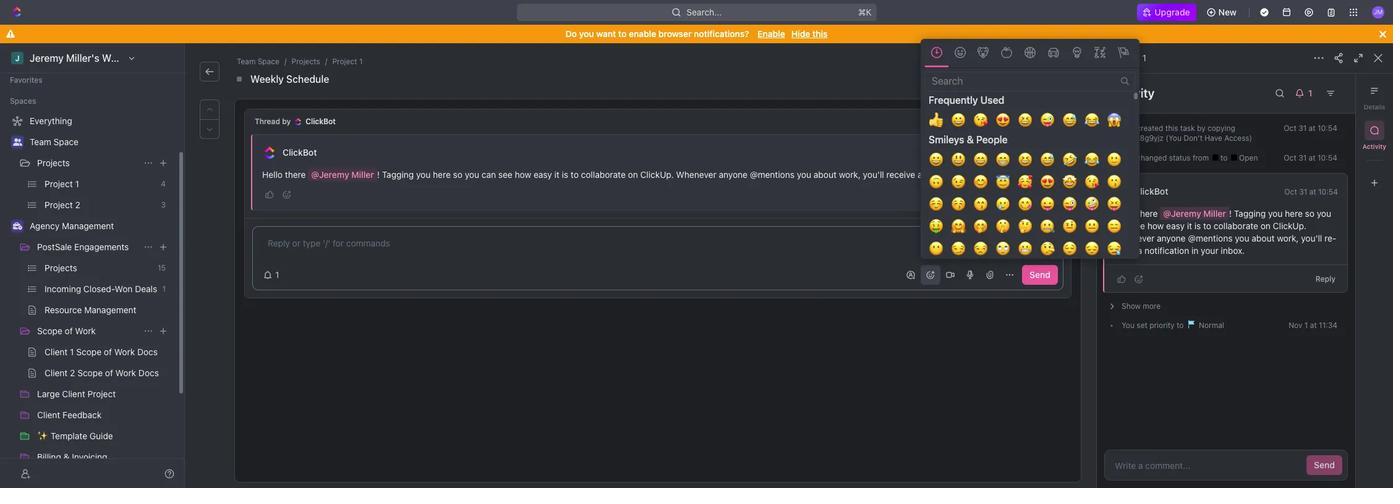 Task type: vqa. For each thing, say whether or not it's contained in the screenshot.
the right Send
yes



Task type: describe. For each thing, give the bounding box(es) containing it.
hello there for ceive
[[1115, 208, 1161, 219]]

engagements
[[74, 242, 129, 252]]

access)
[[1225, 134, 1253, 143]]

team space
[[30, 137, 78, 147]]

space for team space
[[54, 137, 78, 147]]

is for a
[[562, 170, 569, 180]]

smileys & people
[[929, 134, 1008, 145]]

1 horizontal spatial projects link
[[289, 56, 323, 68]]

😛
[[1041, 195, 1055, 215]]

postsale
[[37, 242, 72, 252]]

ceive
[[1115, 233, 1337, 256]]

upgrade link
[[1138, 4, 1197, 21]]

😐
[[1085, 217, 1100, 237]]

management
[[62, 221, 114, 231]]

at for changed status from
[[1309, 153, 1316, 163]]

weekly schedule link
[[248, 72, 332, 87]]

list of emoji element
[[922, 91, 1140, 489]]

😗
[[1107, 172, 1122, 192]]

you inside 'you created this task by copying #8678g9yjz (you don't have access)'
[[1122, 124, 1135, 133]]

anyone for ceive
[[1157, 233, 1186, 244]]

send button inside the task sidebar content section
[[1307, 456, 1343, 476]]

2 / from the left
[[325, 57, 328, 66]]

hello for ceive
[[1115, 208, 1135, 219]]

postsale engagements link
[[37, 238, 139, 257]]

whenever for ceive
[[1115, 233, 1155, 244]]

task
[[1181, 124, 1196, 133]]

11:34
[[1320, 321, 1338, 330]]

! for a
[[377, 170, 380, 180]]

task sidebar navigation tab list
[[1362, 81, 1389, 193]]

favorites
[[10, 75, 43, 85]]

0 horizontal spatial inbox.
[[1001, 170, 1025, 180]]

😜 inside smileys & people element
[[1063, 195, 1078, 215]]

😄
[[974, 150, 989, 170]]

upgrade
[[1155, 7, 1191, 17]]

people
[[977, 134, 1008, 145]]

project 1
[[1112, 53, 1147, 63]]

😑
[[1107, 217, 1122, 237]]

😏
[[951, 239, 966, 259]]

clickbot inside 'clickbot' button
[[283, 147, 317, 158]]

👍
[[929, 111, 944, 130]]

0 vertical spatial send
[[1030, 270, 1051, 280]]

changed
[[1137, 153, 1168, 163]]

😜 inside the frequently used "element"
[[1041, 111, 1055, 130]]

scope of work link
[[37, 322, 139, 341]]

there for a
[[285, 170, 306, 180]]

postsale engagements
[[37, 242, 129, 252]]

🤗
[[951, 217, 966, 237]]

you'll for a
[[863, 170, 885, 180]]

😒
[[974, 239, 989, 259]]

😂 for 😅
[[1085, 111, 1100, 130]]

is for ceive
[[1195, 221, 1202, 231]]

new button
[[1202, 2, 1245, 22]]

frequently used
[[929, 95, 1005, 106]]

😅 inside smileys & people element
[[1041, 150, 1055, 170]]

agency
[[30, 221, 60, 231]]

😇
[[996, 172, 1011, 192]]

tagging for ceive
[[1235, 208, 1266, 219]]

😘 inside the frequently used "element"
[[974, 111, 989, 130]]

0 vertical spatial notification
[[925, 170, 970, 180]]

inbox. inside ! tagging you here so you can see how easy it is to collaborate on clickup. whenever anyone @mentions you about work, you'll re ceive a notification in your inbox.
[[1221, 246, 1245, 256]]

easy for a
[[534, 170, 552, 180]]

notifications?
[[694, 28, 750, 39]]

🤪
[[1085, 195, 1100, 215]]

new
[[1219, 7, 1237, 17]]

0 horizontal spatial project 1 link
[[330, 56, 365, 68]]

projects inside projects link
[[37, 158, 70, 168]]

🤔
[[1018, 217, 1033, 237]]

0 vertical spatial clickbot
[[306, 117, 336, 126]]

🙄
[[996, 239, 1011, 259]]

you for set priority to
[[1122, 321, 1135, 330]]

🤣
[[1063, 150, 1078, 170]]

1 horizontal spatial team space link
[[234, 56, 282, 68]]

reply
[[1316, 274, 1336, 284]]

0 horizontal spatial by
[[282, 117, 291, 126]]

clickup. for a
[[641, 170, 674, 180]]

0 vertical spatial this
[[813, 28, 828, 39]]

changed status from
[[1135, 153, 1212, 163]]

1 vertical spatial projects link
[[37, 153, 139, 173]]

notification inside ! tagging you here so you can see how easy it is to collaborate on clickup. whenever anyone @mentions you about work, you'll re ceive a notification in your inbox.
[[1145, 246, 1190, 256]]

a inside ! tagging you here so you can see how easy it is to collaborate on clickup. whenever anyone @mentions you about work, you'll re ceive a notification in your inbox.
[[1138, 246, 1143, 256]]

😃
[[951, 150, 966, 170]]

🙂 🙃
[[929, 150, 1122, 192]]

weekly
[[251, 74, 284, 85]]

whenever for a
[[676, 170, 717, 180]]

🥲
[[996, 195, 1011, 215]]

in inside ! tagging you here so you can see how easy it is to collaborate on clickup. whenever anyone @mentions you about work, you'll re ceive a notification in your inbox.
[[1192, 246, 1199, 256]]

you for changed status from
[[1122, 153, 1135, 163]]

&
[[967, 134, 974, 145]]

it for a
[[555, 170, 560, 180]]

⌘k
[[858, 7, 872, 17]]

smileys & people element
[[925, 131, 1130, 489]]

to inside ! tagging you here so you can see how easy it is to collaborate on clickup. whenever anyone @mentions you about work, you'll re ceive a notification in your inbox.
[[1204, 221, 1212, 231]]

can for ceive
[[1115, 221, 1129, 231]]

0 horizontal spatial in
[[972, 170, 979, 180]]

details
[[1364, 103, 1386, 111]]

smileys
[[929, 134, 965, 145]]

1 inside the task sidebar content section
[[1305, 321, 1309, 330]]

clickbot inside the task sidebar content section
[[1135, 186, 1169, 197]]

😪
[[1107, 239, 1122, 259]]

collaborate for ceive
[[1214, 221, 1259, 231]]

you created this task by copying #8678g9yjz (you don't have access)
[[1122, 124, 1253, 143]]

😶
[[929, 239, 944, 259]]

here for a
[[433, 170, 451, 180]]

enable
[[758, 28, 786, 39]]

space for team space / projects / project 1
[[258, 57, 280, 66]]

😑 😶
[[929, 217, 1122, 259]]

reply button
[[1311, 272, 1341, 287]]

! tagging you here so you can see how easy it is to collaborate on clickup. whenever anyone @mentions you about work, you'll re ceive a notification in your inbox.
[[1115, 208, 1337, 256]]

weekly schedule
[[251, 74, 329, 85]]

see for a
[[499, 170, 513, 180]]

nov
[[1289, 321, 1303, 330]]

☺️
[[929, 195, 944, 215]]

🤭
[[974, 217, 989, 237]]

business time image
[[13, 223, 22, 230]]

😉
[[951, 172, 966, 192]]

do
[[566, 28, 577, 39]]

😅 inside the frequently used "element"
[[1063, 111, 1078, 130]]

task sidebar content section
[[1097, 74, 1356, 489]]

agency management
[[30, 221, 114, 231]]

😀 inside the frequently used "element"
[[951, 111, 966, 130]]

1 / from the left
[[285, 57, 287, 66]]



Task type: locate. For each thing, give the bounding box(es) containing it.
😆 for 😅
[[1018, 150, 1033, 170]]

clickup.
[[641, 170, 674, 180], [1274, 221, 1307, 231]]

this inside 'you created this task by copying #8678g9yjz (you don't have access)'
[[1166, 124, 1179, 133]]

space up weekly
[[258, 57, 280, 66]]

1 vertical spatial see
[[1132, 221, 1146, 231]]

team for team space / projects / project 1
[[237, 57, 256, 66]]

0 vertical spatial it
[[555, 170, 560, 180]]

0 horizontal spatial activity
[[1112, 86, 1155, 100]]

1 vertical spatial activity
[[1363, 143, 1387, 150]]

1
[[1143, 53, 1147, 63], [359, 57, 363, 66], [275, 270, 279, 280], [1305, 321, 1309, 330]]

is
[[562, 170, 569, 180], [1195, 221, 1202, 231]]

0 horizontal spatial about
[[814, 170, 837, 180]]

1 horizontal spatial can
[[1115, 221, 1129, 231]]

you left set
[[1122, 321, 1135, 330]]

/ up weekly schedule
[[285, 57, 287, 66]]

at for created this task by copying
[[1309, 124, 1316, 133]]

e
[[1070, 66, 1075, 75]]

clickup. inside ! tagging you here so you can see how easy it is to collaborate on clickup. whenever anyone @mentions you about work, you'll re ceive a notification in your inbox.
[[1274, 221, 1307, 231]]

1 horizontal spatial in
[[1192, 246, 1199, 256]]

😝
[[1107, 195, 1122, 215]]

easy inside ! tagging you here so you can see how easy it is to collaborate on clickup. whenever anyone @mentions you about work, you'll re ceive a notification in your inbox.
[[1167, 221, 1185, 231]]

1 horizontal spatial about
[[1252, 233, 1275, 244]]

projects
[[292, 57, 320, 66], [37, 158, 70, 168]]

🤑
[[929, 217, 944, 237]]

do you want to enable browser notifications? enable hide this
[[566, 28, 828, 39]]

1 vertical spatial hello
[[1115, 208, 1135, 219]]

projects link
[[289, 56, 323, 68], [37, 153, 139, 173]]

projects link up schedule
[[289, 56, 323, 68]]

0 vertical spatial can
[[482, 170, 496, 180]]

space inside tree
[[54, 137, 78, 147]]

0 vertical spatial so
[[453, 170, 463, 180]]

3 you from the top
[[1122, 321, 1135, 330]]

😂 right 🤣
[[1085, 150, 1100, 170]]

😆 for 😜
[[1018, 111, 1033, 130]]

0 horizontal spatial whenever
[[676, 170, 717, 180]]

team for team space
[[30, 137, 51, 147]]

1 vertical spatial team space link
[[30, 132, 171, 152]]

0 vertical spatial about
[[814, 170, 837, 180]]

0 vertical spatial projects
[[292, 57, 320, 66]]

0 horizontal spatial 😀
[[929, 150, 944, 170]]

/ up schedule
[[325, 57, 328, 66]]

1 vertical spatial tagging
[[1235, 208, 1266, 219]]

1 horizontal spatial 😜
[[1063, 195, 1078, 215]]

😔
[[1085, 239, 1100, 259]]

1 horizontal spatial this
[[1166, 124, 1179, 133]]

! tagging you here so you can see how easy it is to collaborate on clickup. whenever anyone @mentions you about work, you'll receive a notification in your inbox.
[[377, 170, 1025, 180]]

hello down 😗
[[1115, 208, 1135, 219]]

hello inside the task sidebar content section
[[1115, 208, 1135, 219]]

search...
[[687, 7, 722, 17]]

0 vertical spatial inbox.
[[1001, 170, 1025, 180]]

😆 inside the frequently used "element"
[[1018, 111, 1033, 130]]

1 vertical spatial 😜
[[1063, 195, 1078, 215]]

0 vertical spatial hello there
[[262, 170, 308, 180]]

how for ceive
[[1148, 221, 1165, 231]]

clickbot up 'clickbot' button
[[306, 117, 336, 126]]

tagging
[[382, 170, 414, 180], [1235, 208, 1266, 219]]

work, for a
[[839, 170, 861, 180]]

tagging for a
[[382, 170, 414, 180]]

so
[[453, 170, 463, 180], [1306, 208, 1315, 219]]

0 vertical spatial send button
[[1023, 265, 1058, 285]]

! inside ! tagging you here so you can see how easy it is to collaborate on clickup. whenever anyone @mentions you about work, you'll re ceive a notification in your inbox.
[[1230, 208, 1232, 219]]

1 😂 from the top
[[1085, 111, 1100, 130]]

there down 'clickbot' button
[[285, 170, 306, 180]]

1 button
[[258, 265, 287, 285]]

about inside ! tagging you here so you can see how easy it is to collaborate on clickup. whenever anyone @mentions you about work, you'll re ceive a notification in your inbox.
[[1252, 233, 1275, 244]]

1 😆 from the top
[[1018, 111, 1033, 130]]

0 vertical spatial 😀
[[951, 111, 966, 130]]

1 vertical spatial collaborate
[[1214, 221, 1259, 231]]

0 vertical spatial clickup.
[[641, 170, 674, 180]]

@mentions inside ! tagging you here so you can see how easy it is to collaborate on clickup. whenever anyone @mentions you about work, you'll re ceive a notification in your inbox.
[[1189, 233, 1233, 244]]

hello
[[262, 170, 283, 180], [1115, 208, 1135, 219]]

0 horizontal spatial hello there
[[262, 170, 308, 180]]

scope of work
[[37, 326, 96, 337]]

so for ceive
[[1306, 208, 1315, 219]]

😘 inside smileys & people element
[[1085, 172, 1100, 192]]

😀 left 😃
[[929, 150, 944, 170]]

tagging inside ! tagging you here so you can see how easy it is to collaborate on clickup. whenever anyone @mentions you about work, you'll re ceive a notification in your inbox.
[[1235, 208, 1266, 219]]

team right 'user group' icon
[[30, 137, 51, 147]]

team space / projects / project 1
[[237, 57, 363, 66]]

by
[[282, 117, 291, 126], [1198, 124, 1206, 133]]

work, left re
[[1278, 233, 1299, 244]]

can for a
[[482, 170, 496, 180]]

clickbot button
[[282, 147, 318, 158]]

by inside 'you created this task by copying #8678g9yjz (you don't have access)'
[[1198, 124, 1206, 133]]

thread
[[255, 117, 280, 126]]

re
[[1325, 233, 1337, 244]]

notification up ☺️
[[925, 170, 970, 180]]

0 vertical spatial @mentions
[[750, 170, 795, 180]]

0 vertical spatial you
[[1122, 124, 1135, 133]]

0 vertical spatial !
[[377, 170, 380, 180]]

😙
[[974, 195, 989, 215]]

work, for ceive
[[1278, 233, 1299, 244]]

0 horizontal spatial @mentions
[[750, 170, 795, 180]]

0 horizontal spatial is
[[562, 170, 569, 180]]

2 😆 from the top
[[1018, 150, 1033, 170]]

0 vertical spatial activity
[[1112, 86, 1155, 100]]

clickup. for ceive
[[1274, 221, 1307, 231]]

about for a
[[814, 170, 837, 180]]

by right thread
[[282, 117, 291, 126]]

tree containing team space
[[5, 111, 173, 489]]

😜 down "🤩"
[[1063, 195, 1078, 215]]

clickbot down changed
[[1135, 186, 1169, 197]]

work, inside ! tagging you here so you can see how easy it is to collaborate on clickup. whenever anyone @mentions you about work, you'll re ceive a notification in your inbox.
[[1278, 233, 1299, 244]]

at for set priority to
[[1311, 321, 1318, 330]]

0 vertical spatial easy
[[534, 170, 552, 180]]

notification
[[925, 170, 970, 180], [1145, 246, 1190, 256]]

created
[[1137, 124, 1164, 133]]

activity down clear icon
[[1112, 86, 1155, 100]]

you'll left receive
[[863, 170, 885, 180]]

😚
[[951, 195, 966, 215]]

0 vertical spatial there
[[285, 170, 306, 180]]

here inside ! tagging you here so you can see how easy it is to collaborate on clickup. whenever anyone @mentions you about work, you'll re ceive a notification in your inbox.
[[1286, 208, 1303, 219]]

2 you from the top
[[1122, 153, 1135, 163]]

0 horizontal spatial this
[[813, 28, 828, 39]]

is inside ! tagging you here so you can see how easy it is to collaborate on clickup. whenever anyone @mentions you about work, you'll re ceive a notification in your inbox.
[[1195, 221, 1202, 231]]

1 horizontal spatial how
[[1148, 221, 1165, 231]]

hello down 'clickbot' button
[[262, 170, 283, 180]]

😘 up &
[[974, 111, 989, 130]]

😍 right 🥰
[[1041, 172, 1055, 192]]

😀 inside smileys & people element
[[929, 150, 944, 170]]

nov 1 at 11:34
[[1289, 321, 1338, 330]]

0 horizontal spatial projects link
[[37, 153, 139, 173]]

😂 inside smileys & people element
[[1085, 150, 1100, 170]]

from
[[1193, 153, 1210, 163]]

1 vertical spatial notification
[[1145, 246, 1190, 256]]

😆 down search search field
[[1018, 111, 1033, 130]]

can
[[482, 170, 496, 180], [1115, 221, 1129, 231]]

team inside tree
[[30, 137, 51, 147]]

easy
[[534, 170, 552, 180], [1167, 221, 1185, 231]]

😍 inside the frequently used "element"
[[996, 111, 1011, 130]]

Search search field
[[925, 72, 1136, 91]]

1 horizontal spatial 😅
[[1063, 111, 1078, 130]]

hide
[[792, 28, 811, 39]]

tree inside sidebar 'navigation'
[[5, 111, 173, 489]]

1 horizontal spatial send
[[1315, 460, 1336, 471]]

😱
[[1107, 111, 1122, 130]]

clickbot down thread by
[[283, 147, 317, 158]]

by up don't
[[1198, 124, 1206, 133]]

@mentions for ceive
[[1189, 233, 1233, 244]]

0 vertical spatial your
[[981, 170, 999, 180]]

😆
[[1018, 111, 1033, 130], [1018, 150, 1033, 170]]

0 horizontal spatial so
[[453, 170, 463, 180]]

can inside ! tagging you here so you can see how easy it is to collaborate on clickup. whenever anyone @mentions you about work, you'll re ceive a notification in your inbox.
[[1115, 221, 1129, 231]]

have
[[1205, 134, 1223, 143]]

0 horizontal spatial space
[[54, 137, 78, 147]]

hello there for a
[[262, 170, 308, 180]]

anyone for a
[[719, 170, 748, 180]]

1 horizontal spatial 😀
[[951, 111, 966, 130]]

about for ceive
[[1252, 233, 1275, 244]]

here
[[433, 170, 451, 180], [1286, 208, 1303, 219]]

0 horizontal spatial hello
[[262, 170, 283, 180]]

😌
[[1063, 239, 1078, 259]]

space right 'user group' icon
[[54, 137, 78, 147]]

0 vertical spatial see
[[499, 170, 513, 180]]

1 horizontal spatial hello
[[1115, 208, 1135, 219]]

this right hide at right top
[[813, 28, 828, 39]]

hello there down 'clickbot' button
[[262, 170, 308, 180]]

🤐
[[1041, 217, 1055, 237]]

🥰
[[1018, 172, 1033, 192]]

0 vertical spatial is
[[562, 170, 569, 180]]

frequently used element
[[925, 91, 1130, 131]]

0 horizontal spatial anyone
[[719, 170, 748, 180]]

🤫
[[996, 217, 1011, 237]]

😋
[[1018, 195, 1033, 215]]

😀
[[951, 111, 966, 130], [929, 150, 944, 170]]

agency management link
[[30, 217, 171, 236]]

0 vertical spatial on
[[628, 170, 638, 180]]

project 1 link
[[1112, 53, 1147, 63], [330, 56, 365, 68]]

🤨
[[1063, 217, 1078, 237]]

there right 😝
[[1138, 208, 1158, 219]]

it inside ! tagging you here so you can see how easy it is to collaborate on clickup. whenever anyone @mentions you about work, you'll re ceive a notification in your inbox.
[[1188, 221, 1193, 231]]

😘 up 🤪
[[1085, 172, 1100, 192]]

😂 left 😱 at the top right
[[1085, 111, 1100, 130]]

😀 down frequently
[[951, 111, 966, 130]]

a left 🙃
[[918, 170, 923, 180]]

1 vertical spatial in
[[1192, 246, 1199, 256]]

status
[[1170, 153, 1191, 163]]

! for ceive
[[1230, 208, 1232, 219]]

send inside the task sidebar content section
[[1315, 460, 1336, 471]]

0 horizontal spatial 😍
[[996, 111, 1011, 130]]

thread by
[[255, 117, 291, 126]]

0 horizontal spatial on
[[628, 170, 638, 180]]

0 horizontal spatial 😅
[[1041, 150, 1055, 170]]

0 horizontal spatial team
[[30, 137, 51, 147]]

1 horizontal spatial @mentions
[[1189, 233, 1233, 244]]

😍 inside smileys & people element
[[1041, 172, 1055, 192]]

on for ceive
[[1261, 221, 1271, 231]]

whenever
[[676, 170, 717, 180], [1115, 233, 1155, 244]]

this up (you
[[1166, 124, 1179, 133]]

@mentions
[[750, 170, 795, 180], [1189, 233, 1233, 244]]

1 horizontal spatial on
[[1261, 221, 1271, 231]]

!
[[377, 170, 380, 180], [1230, 208, 1232, 219]]

you'll left re
[[1302, 233, 1323, 244]]

1 horizontal spatial it
[[1188, 221, 1193, 231]]

easy for ceive
[[1167, 221, 1185, 231]]

1 horizontal spatial hello there
[[1115, 208, 1161, 219]]

work
[[75, 326, 96, 337]]

1 horizontal spatial anyone
[[1157, 233, 1186, 244]]

activity down details
[[1363, 143, 1387, 150]]

you'll for ceive
[[1302, 233, 1323, 244]]

copying
[[1208, 124, 1236, 133]]

1 vertical spatial clickbot
[[283, 147, 317, 158]]

😬
[[1018, 239, 1033, 259]]

😗 ☺️
[[929, 172, 1122, 215]]

see inside ! tagging you here so you can see how easy it is to collaborate on clickup. whenever anyone @mentions you about work, you'll re ceive a notification in your inbox.
[[1132, 221, 1146, 231]]

sidebar navigation
[[0, 43, 185, 489]]

so inside ! tagging you here so you can see how easy it is to collaborate on clickup. whenever anyone @mentions you about work, you'll re ceive a notification in your inbox.
[[1306, 208, 1315, 219]]

😂 for 🤣
[[1085, 150, 1100, 170]]

1 vertical spatial team
[[30, 137, 51, 147]]

projects up schedule
[[292, 57, 320, 66]]

🙂
[[1107, 150, 1122, 170]]

there inside the task sidebar content section
[[1138, 208, 1158, 219]]

😘
[[974, 111, 989, 130], [1085, 172, 1100, 192]]

it for ceive
[[1188, 221, 1193, 231]]

0 vertical spatial 😅
[[1063, 111, 1078, 130]]

inbox.
[[1001, 170, 1025, 180], [1221, 246, 1245, 256]]

send
[[1030, 270, 1051, 280], [1315, 460, 1336, 471]]

projects down 'team space'
[[37, 158, 70, 168]]

collaborate for a
[[581, 170, 626, 180]]

activity inside the task sidebar content section
[[1112, 86, 1155, 100]]

so for a
[[453, 170, 463, 180]]

receive
[[887, 170, 916, 180]]

1 vertical spatial send button
[[1307, 456, 1343, 476]]

1 vertical spatial 😘
[[1085, 172, 1100, 192]]

0 vertical spatial 😂
[[1085, 111, 1100, 130]]

there for ceive
[[1138, 208, 1158, 219]]

😂 inside the frequently used "element"
[[1085, 111, 1100, 130]]

hello there down 😗
[[1115, 208, 1161, 219]]

you'll inside ! tagging you here so you can see how easy it is to collaborate on clickup. whenever anyone @mentions you about work, you'll re ceive a notification in your inbox.
[[1302, 233, 1323, 244]]

1 horizontal spatial team
[[237, 57, 256, 66]]

2 😂 from the top
[[1085, 150, 1100, 170]]

1 horizontal spatial clickup.
[[1274, 221, 1307, 231]]

0 vertical spatial team
[[237, 57, 256, 66]]

0 horizontal spatial project
[[333, 57, 357, 66]]

in
[[972, 170, 979, 180], [1192, 246, 1199, 256]]

0 horizontal spatial easy
[[534, 170, 552, 180]]

1 horizontal spatial easy
[[1167, 221, 1185, 231]]

it
[[555, 170, 560, 180], [1188, 221, 1193, 231]]

1 you from the top
[[1122, 124, 1135, 133]]

😊
[[974, 172, 989, 192]]

your inside ! tagging you here so you can see how easy it is to collaborate on clickup. whenever anyone @mentions you about work, you'll re ceive a notification in your inbox.
[[1201, 246, 1219, 256]]

user group image
[[13, 139, 22, 146]]

(you
[[1166, 134, 1182, 143]]

hello for a
[[262, 170, 283, 180]]

frequently
[[929, 95, 978, 106]]

favorites button
[[5, 73, 47, 88]]

😅 left 🤣
[[1041, 150, 1055, 170]]

hello there inside the task sidebar content section
[[1115, 208, 1161, 219]]

@mentions for a
[[750, 170, 795, 180]]

1 horizontal spatial project
[[1112, 53, 1141, 63]]

project 1 link up clear icon
[[1112, 53, 1147, 63]]

this
[[813, 28, 828, 39], [1166, 124, 1179, 133]]

0 vertical spatial 😍
[[996, 111, 1011, 130]]

😆 inside smileys & people element
[[1018, 150, 1033, 170]]

clear image
[[1122, 78, 1130, 86]]

1 horizontal spatial is
[[1195, 221, 1202, 231]]

1 inside 1 button
[[275, 270, 279, 280]]

of
[[65, 326, 73, 337]]

projects link down 'team space'
[[37, 153, 139, 173]]

activity
[[1112, 86, 1155, 100], [1363, 143, 1387, 150]]

1 horizontal spatial project 1 link
[[1112, 53, 1147, 63]]

set
[[1137, 321, 1148, 330]]

set priority to
[[1135, 321, 1186, 330]]

10:54
[[1318, 124, 1338, 133], [1034, 148, 1054, 158], [1318, 153, 1338, 163], [1319, 187, 1339, 196]]

1 vertical spatial your
[[1201, 246, 1219, 256]]

😍 up people
[[996, 111, 1011, 130]]

how for a
[[515, 170, 532, 180]]

enable
[[629, 28, 657, 39]]

🤥
[[1041, 239, 1055, 259]]

on inside ! tagging you here so you can see how easy it is to collaborate on clickup. whenever anyone @mentions you about work, you'll re ceive a notification in your inbox.
[[1261, 221, 1271, 231]]

1 vertical spatial !
[[1230, 208, 1232, 219]]

a right 😪
[[1138, 246, 1143, 256]]

don't
[[1184, 134, 1203, 143]]

0 vertical spatial how
[[515, 170, 532, 180]]

team up weekly
[[237, 57, 256, 66]]

0 vertical spatial here
[[433, 170, 451, 180]]

whenever inside ! tagging you here so you can see how easy it is to collaborate on clickup. whenever anyone @mentions you about work, you'll re ceive a notification in your inbox.
[[1115, 233, 1155, 244]]

here for ceive
[[1286, 208, 1303, 219]]

😜 down search search field
[[1041, 111, 1055, 130]]

0 vertical spatial in
[[972, 170, 979, 180]]

project 1 link up weekly schedule link
[[330, 56, 365, 68]]

anyone inside ! tagging you here so you can see how easy it is to collaborate on clickup. whenever anyone @mentions you about work, you'll re ceive a notification in your inbox.
[[1157, 233, 1186, 244]]

1 vertical spatial @mentions
[[1189, 233, 1233, 244]]

🙃
[[929, 172, 944, 192]]

#8678g9yjz
[[1122, 134, 1164, 143]]

1 vertical spatial space
[[54, 137, 78, 147]]

on for a
[[628, 170, 638, 180]]

activity inside task sidebar navigation tab list
[[1363, 143, 1387, 150]]

collaborate
[[581, 170, 626, 180], [1214, 221, 1259, 231]]

used
[[981, 95, 1005, 106]]

1 horizontal spatial whenever
[[1115, 233, 1155, 244]]

see for ceive
[[1132, 221, 1146, 231]]

on
[[628, 170, 638, 180], [1261, 221, 1271, 231]]

you up the #8678g9yjz on the right top
[[1122, 124, 1135, 133]]

tree
[[5, 111, 173, 489]]

😁
[[996, 150, 1011, 170]]

there
[[285, 170, 306, 180], [1138, 208, 1158, 219]]

you left changed
[[1122, 153, 1135, 163]]

collaborate inside ! tagging you here so you can see how easy it is to collaborate on clickup. whenever anyone @mentions you about work, you'll re ceive a notification in your inbox.
[[1214, 221, 1259, 231]]

😅 up 🤣
[[1063, 111, 1078, 130]]

1 vertical spatial here
[[1286, 208, 1303, 219]]

0 horizontal spatial a
[[918, 170, 923, 180]]

1 horizontal spatial collaborate
[[1214, 221, 1259, 231]]

how inside ! tagging you here so you can see how easy it is to collaborate on clickup. whenever anyone @mentions you about work, you'll re ceive a notification in your inbox.
[[1148, 221, 1165, 231]]

1 horizontal spatial here
[[1286, 208, 1303, 219]]

😅
[[1063, 111, 1078, 130], [1041, 150, 1055, 170]]

1 vertical spatial send
[[1315, 460, 1336, 471]]

browser
[[659, 28, 692, 39]]

notification right 😪
[[1145, 246, 1190, 256]]

work, left receive
[[839, 170, 861, 180]]

1 vertical spatial can
[[1115, 221, 1129, 231]]

😆 up 🥰
[[1018, 150, 1033, 170]]

1 vertical spatial this
[[1166, 124, 1179, 133]]

😝 🤑
[[929, 195, 1122, 237]]

1 horizontal spatial there
[[1138, 208, 1158, 219]]



